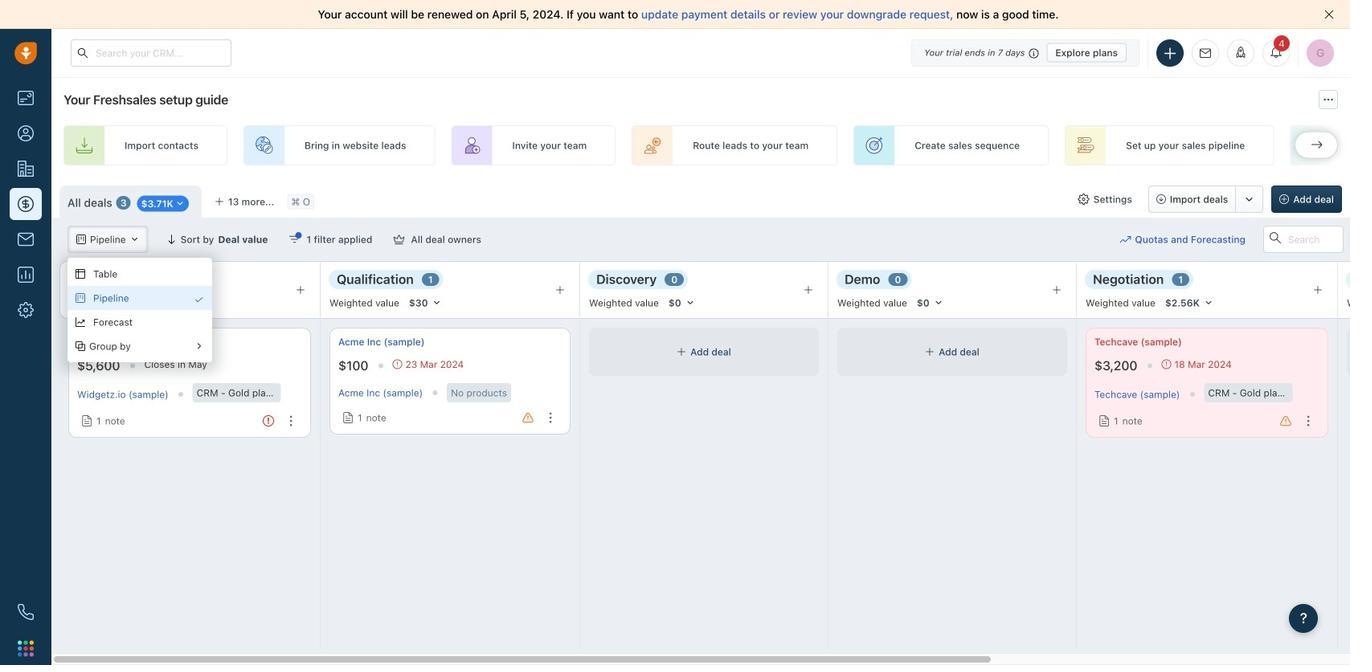 Task type: locate. For each thing, give the bounding box(es) containing it.
menu item
[[68, 334, 212, 358]]

container_wx8msf4aqz5i3rn1 image
[[76, 269, 85, 279], [195, 295, 204, 305], [76, 318, 85, 327], [195, 342, 204, 351]]

menu
[[68, 258, 212, 363]]

0 vertical spatial container_wx8msf4aqz5i3rn1 image
[[76, 293, 85, 303]]

shade muted image
[[1025, 46, 1039, 59]]

2 container_wx8msf4aqz5i3rn1 image from the top
[[76, 342, 85, 351]]

freshworks switcher image
[[18, 641, 34, 657]]

container_wx8msf4aqz5i3rn1 image
[[76, 293, 85, 303], [76, 342, 85, 351]]

phone image
[[10, 596, 42, 629]]

1 vertical spatial container_wx8msf4aqz5i3rn1 image
[[76, 342, 85, 351]]



Task type: describe. For each thing, give the bounding box(es) containing it.
Search your CRM... text field
[[71, 39, 231, 67]]

1 container_wx8msf4aqz5i3rn1 image from the top
[[76, 293, 85, 303]]



Task type: vqa. For each thing, say whether or not it's contained in the screenshot.
Freshworks Switcher icon
yes



